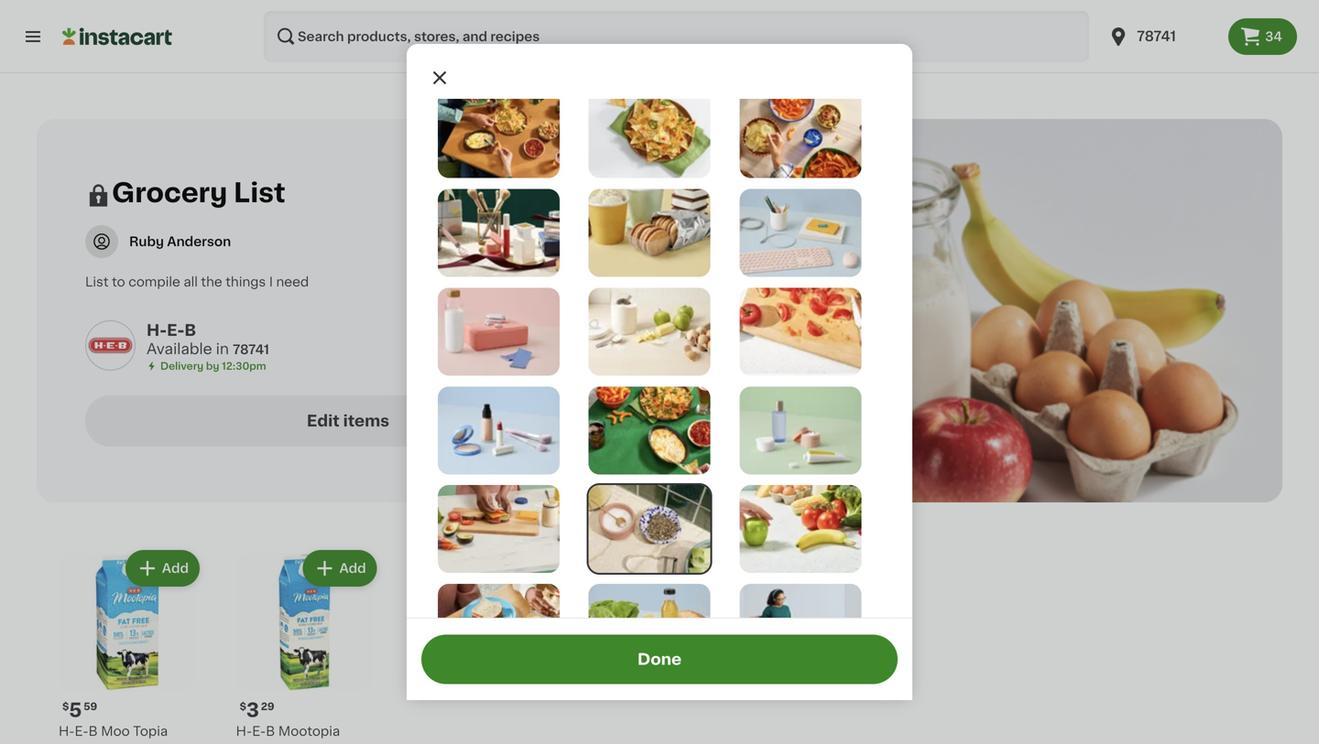 Task type: locate. For each thing, give the bounding box(es) containing it.
b
[[184, 323, 196, 338], [88, 726, 98, 738], [266, 726, 275, 738]]

things
[[226, 276, 266, 289]]

edit
[[307, 414, 340, 429]]

1 horizontal spatial list
[[234, 180, 285, 206]]

1 horizontal spatial h-
[[147, 323, 167, 338]]

h- up available at the left top of the page
[[147, 323, 167, 338]]

1 horizontal spatial add button
[[305, 552, 375, 585]]

2 product group from the left
[[229, 547, 381, 745]]

3
[[246, 701, 259, 720]]

0 horizontal spatial h-
[[59, 726, 75, 738]]

59
[[84, 702, 97, 712]]

2 $ from the left
[[240, 702, 246, 712]]

1 horizontal spatial free
[[291, 744, 320, 745]]

1 horizontal spatial product group
[[229, 547, 381, 745]]

e- inside the h-e-b moo topia lactose free fa
[[75, 726, 89, 738]]

0 horizontal spatial free
[[114, 744, 142, 745]]

free down moo
[[114, 744, 142, 745]]

mootopia
[[278, 726, 340, 738]]

h- for 3
[[236, 726, 252, 738]]

$ for 3
[[240, 702, 246, 712]]

e- inside h-e-b available in 78741
[[167, 323, 184, 338]]

b left moo
[[88, 726, 98, 738]]

instacart logo image
[[62, 26, 172, 48]]

h- inside the h-e-b moo topia lactose free fa
[[59, 726, 75, 738]]

h- for 5
[[59, 726, 75, 738]]

0 horizontal spatial add button
[[127, 552, 198, 585]]

cotton pads, ointment, cream, and bottle of liquid. image
[[740, 387, 861, 475]]

a keyboard, mouse, notebook, cup of pencils, wire cable. image
[[740, 189, 861, 277]]

b down the 29
[[266, 726, 275, 738]]

0 horizontal spatial $
[[62, 702, 69, 712]]

add button for 5
[[127, 552, 198, 585]]

a bulb of garlic, a bowl of salt, a bowl of pepper, a bowl of cut celery. image
[[589, 486, 711, 574]]

product group
[[51, 547, 203, 745], [229, 547, 381, 745]]

list left to
[[85, 276, 109, 289]]

1 horizontal spatial b
[[184, 323, 196, 338]]

e- up available at the left top of the page
[[167, 323, 184, 338]]

1 product group from the left
[[51, 547, 203, 745]]

bowl of nachos covered in cheese. image
[[589, 90, 711, 178]]

add
[[162, 562, 189, 575], [339, 562, 366, 575]]

34
[[1265, 30, 1282, 43]]

0 horizontal spatial product group
[[51, 547, 203, 745]]

list_add_items dialog
[[407, 44, 912, 745]]

e- inside h-e-b mootopia lactose free fa
[[252, 726, 266, 738]]

b inside the h-e-b moo topia lactose free fa
[[88, 726, 98, 738]]

e- down $ 5 59 at bottom left
[[75, 726, 89, 738]]

the
[[201, 276, 222, 289]]

by
[[206, 361, 219, 371]]

$ left 59
[[62, 702, 69, 712]]

add button
[[127, 552, 198, 585], [305, 552, 375, 585]]

lactose inside h-e-b mootopia lactose free fa
[[236, 744, 288, 745]]

a head of lettuce, a half of a lemon, a bottle of sauce, a tomato, and a small baguette. image
[[589, 585, 711, 672]]

ruby anderson
[[129, 235, 231, 248]]

lactose
[[59, 744, 110, 745], [236, 744, 288, 745]]

2 horizontal spatial h-
[[236, 726, 252, 738]]

to
[[112, 276, 125, 289]]

2 lactose from the left
[[236, 744, 288, 745]]

78741
[[233, 344, 269, 356]]

2 horizontal spatial b
[[266, 726, 275, 738]]

free inside the h-e-b moo topia lactose free fa
[[114, 744, 142, 745]]

pressed powder, foundation, lip stick, and makeup brushes. image
[[438, 387, 560, 475]]

h- down the 3
[[236, 726, 252, 738]]

a table with two people sitting around it eating sandwiches with 2 glasses of lemon water, and cut vegetables on a plate. image
[[438, 585, 560, 672]]

free
[[114, 744, 142, 745], [291, 744, 320, 745]]

edit items button
[[85, 396, 611, 447]]

h- down the 5
[[59, 726, 75, 738]]

add button for 3
[[305, 552, 375, 585]]

0 horizontal spatial add
[[162, 562, 189, 575]]

0 horizontal spatial lactose
[[59, 744, 110, 745]]

29
[[261, 702, 274, 712]]

lactose down the $ 3 29
[[236, 744, 288, 745]]

2 add button from the left
[[305, 552, 375, 585]]

delivery by 12:30pm
[[160, 361, 266, 371]]

1 add button from the left
[[127, 552, 198, 585]]

lactose down moo
[[59, 744, 110, 745]]

b up available at the left top of the page
[[184, 323, 196, 338]]

free inside h-e-b mootopia lactose free fa
[[291, 744, 320, 745]]

anderson
[[167, 235, 231, 248]]

$ inside the $ 3 29
[[240, 702, 246, 712]]

a bar of chocolate cut in half, a yellow pint of white ice cream, a green pint of white ice cream, an open pack of cookies, and a stack of ice cream sandwiches. image
[[589, 189, 711, 277]]

a water bottle, yoga block, stretch band, and ear buds. image
[[438, 288, 560, 376]]

2 add from the left
[[339, 562, 366, 575]]

all
[[184, 276, 198, 289]]

$ left the 29
[[240, 702, 246, 712]]

1 lactose from the left
[[59, 744, 110, 745]]

1 horizontal spatial e-
[[167, 323, 184, 338]]

b inside h-e-b mootopia lactose free fa
[[266, 726, 275, 738]]

free down mootopia
[[291, 744, 320, 745]]

product group containing 5
[[51, 547, 203, 745]]

0 horizontal spatial e-
[[75, 726, 89, 738]]

b for 5
[[88, 726, 98, 738]]

a tabletop of makeup, skincare, and beauty products. image
[[438, 189, 560, 277]]

2 free from the left
[[291, 744, 320, 745]]

0 horizontal spatial list
[[85, 276, 109, 289]]

1 $ from the left
[[62, 702, 69, 712]]

1 add from the left
[[162, 562, 189, 575]]

1 horizontal spatial $
[[240, 702, 246, 712]]

h-e-b moo topia lactose free fa
[[59, 726, 168, 745]]

1 free from the left
[[114, 744, 142, 745]]

in
[[216, 342, 229, 357]]

e- for 3
[[252, 726, 266, 738]]

h-
[[147, 323, 167, 338], [59, 726, 75, 738], [236, 726, 252, 738]]

e-
[[167, 323, 184, 338], [75, 726, 89, 738], [252, 726, 266, 738]]

34 button
[[1229, 18, 1297, 55]]

h- inside h-e-b mootopia lactose free fa
[[236, 726, 252, 738]]

e- down the $ 3 29
[[252, 726, 266, 738]]

1 horizontal spatial lactose
[[236, 744, 288, 745]]

$
[[62, 702, 69, 712], [240, 702, 246, 712]]

list
[[234, 180, 285, 206], [85, 276, 109, 289]]

1 horizontal spatial add
[[339, 562, 366, 575]]

2 horizontal spatial e-
[[252, 726, 266, 738]]

list up i
[[234, 180, 285, 206]]

$ inside $ 5 59
[[62, 702, 69, 712]]

0 horizontal spatial b
[[88, 726, 98, 738]]



Task type: vqa. For each thing, say whether or not it's contained in the screenshot.
PENNSYLVANIA
no



Task type: describe. For each thing, give the bounding box(es) containing it.
delivery
[[160, 361, 204, 371]]

product group containing 3
[[229, 547, 381, 745]]

a table with people sitting around it with nachos and cheese, guacamole, and mixed chips. image
[[438, 90, 560, 178]]

a wooden cutting board and knife, and a few sliced tomatoes and two whole tomatoes. image
[[740, 288, 861, 376]]

done
[[638, 652, 682, 668]]

add for 3
[[339, 562, 366, 575]]

a woman sitting on a chair wearing headphones holding a drink in her hand with a small brown dog on the floor by her side. image
[[740, 585, 861, 672]]

12:30pm
[[222, 361, 266, 371]]

grocery list
[[112, 180, 285, 206]]

moo
[[101, 726, 130, 738]]

add for 5
[[162, 562, 189, 575]]

1 vertical spatial list
[[85, 276, 109, 289]]

$ 5 59
[[62, 701, 97, 720]]

h-e-b mootopia lactose free fa
[[236, 726, 343, 745]]

topia
[[133, 726, 168, 738]]

h-e-b available in 78741
[[147, 323, 269, 357]]

a jar of flour, a stick of sliced butter, 3 granny smith apples, a carton of 7 eggs. image
[[589, 288, 711, 376]]

e- for 5
[[75, 726, 89, 738]]

a table wtih assorted snacks and drinks. image
[[589, 387, 711, 475]]

list to compile all the things i need
[[85, 276, 309, 289]]

b inside h-e-b available in 78741
[[184, 323, 196, 338]]

a person preparing a sandwich on a cutting board, a bunch of carrots, a sliced avocado, a jar of mayonnaise, and a plate of potato chips. image
[[438, 486, 560, 574]]

items
[[343, 414, 389, 429]]

edit items
[[307, 414, 389, 429]]

compile
[[128, 276, 180, 289]]

grocery
[[112, 180, 227, 206]]

0 vertical spatial list
[[234, 180, 285, 206]]

h- inside h-e-b available in 78741
[[147, 323, 167, 338]]

b for 3
[[266, 726, 275, 738]]

$ 3 29
[[240, 701, 274, 720]]

5
[[69, 701, 82, 720]]

done button
[[421, 635, 898, 685]]

need
[[276, 276, 309, 289]]

i
[[269, 276, 273, 289]]

$ for 5
[[62, 702, 69, 712]]

h e b image
[[85, 321, 136, 371]]

a person touching an apple, a banana, a bunch of tomatoes, and an assortment of other vegetables on a counter. image
[[740, 486, 861, 574]]

lactose inside the h-e-b moo topia lactose free fa
[[59, 744, 110, 745]]

ruby
[[129, 235, 164, 248]]

available
[[147, 342, 212, 357]]

a table with people sitting around it with a bowl of potato chips, doritos, and cheetos. image
[[740, 90, 861, 178]]



